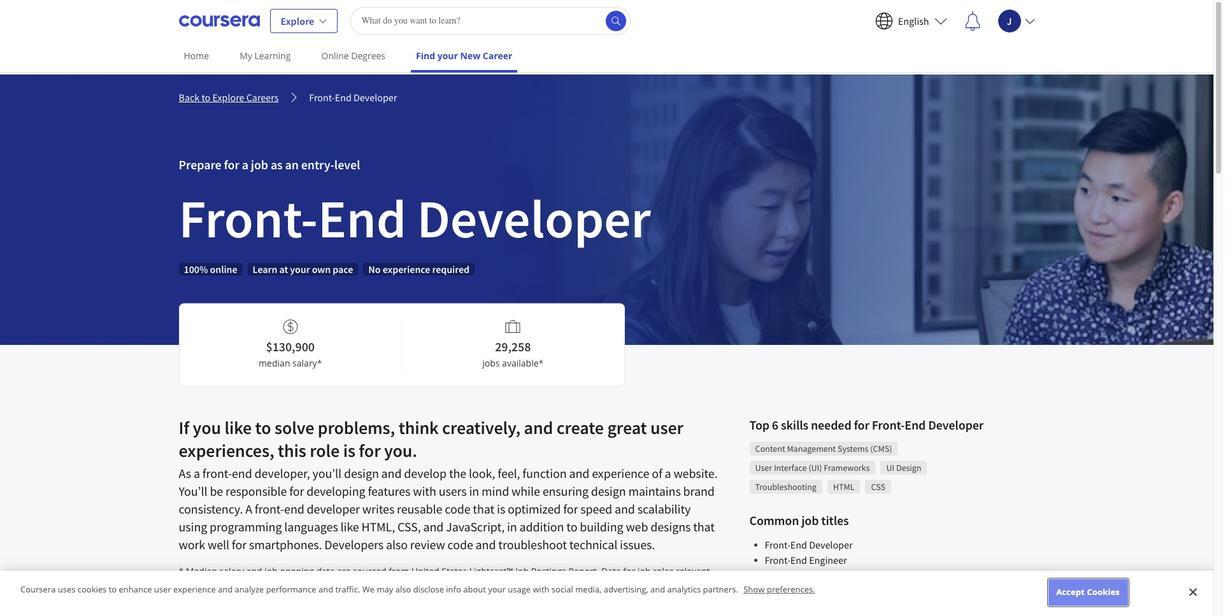 Task type: vqa. For each thing, say whether or not it's contained in the screenshot.
media,
yes



Task type: locate. For each thing, give the bounding box(es) containing it.
0 horizontal spatial in
[[469, 484, 479, 500]]

100% online
[[184, 263, 237, 276]]

partners.
[[703, 585, 739, 596]]

content management systems (cms)
[[756, 444, 893, 455]]

features
[[368, 484, 411, 500]]

1 horizontal spatial design
[[591, 484, 626, 500]]

with inside privacy alert dialog
[[533, 585, 550, 596]]

None search field
[[351, 7, 631, 35]]

1 vertical spatial also
[[396, 585, 411, 596]]

0 vertical spatial like
[[225, 417, 252, 440]]

2 horizontal spatial *
[[539, 357, 544, 369]]

like right "you"
[[225, 417, 252, 440]]

0 horizontal spatial explore
[[213, 91, 244, 104]]

0 horizontal spatial experience
[[173, 585, 216, 596]]

available
[[502, 357, 539, 369]]

front- up the learn
[[179, 185, 318, 252]]

1 vertical spatial like
[[341, 519, 359, 535]]

be
[[210, 484, 223, 500]]

think
[[399, 417, 439, 440]]

about
[[464, 585, 486, 596]]

like
[[225, 417, 252, 440], [341, 519, 359, 535]]

user interface (ui) frameworks
[[756, 463, 870, 474]]

learning
[[255, 50, 291, 62]]

also inside if you like to solve problems, think creatively, and create great user experiences, this role is for you. as a front-end developer, you'll design and develop the look, feel, function and experience of a website. you'll be responsible for developing features with users in mind while ensuring design maintains brand consistency. a front-end developer writes reusable code that is optimized for speed and scalability using programming languages like html, css, and javascript, in addition to building web designs that work well for smartphones. developers also review code and troubleshoot technical issues.
[[386, 537, 408, 553]]

1 horizontal spatial explore
[[281, 14, 314, 27]]

1 vertical spatial salary
[[220, 566, 244, 578]]

design up speed
[[591, 484, 626, 500]]

privacy alert dialog
[[0, 572, 1214, 617]]

1 vertical spatial is
[[497, 502, 506, 518]]

also right may
[[396, 585, 411, 596]]

a left as
[[242, 157, 249, 173]]

0 horizontal spatial user
[[154, 585, 171, 596]]

end down "common job titles"
[[791, 539, 808, 552]]

css
[[872, 482, 886, 493]]

create
[[557, 417, 604, 440]]

0 horizontal spatial your
[[290, 263, 310, 276]]

for right data
[[624, 566, 636, 578]]

to up technical
[[567, 519, 578, 535]]

2 vertical spatial your
[[488, 585, 506, 596]]

your right the 'find'
[[438, 50, 458, 62]]

experience
[[383, 263, 430, 276], [592, 466, 650, 482], [173, 585, 216, 596]]

explore button
[[270, 9, 338, 33]]

your right at
[[290, 263, 310, 276]]

creatively,
[[442, 417, 521, 440]]

well
[[208, 537, 229, 553]]

job left titles
[[802, 513, 819, 529]]

entry-
[[301, 157, 335, 173]]

0 vertical spatial is
[[343, 440, 356, 463]]

1 horizontal spatial *
[[317, 357, 322, 369]]

0 vertical spatial with
[[413, 484, 436, 500]]

code
[[445, 502, 471, 518], [448, 537, 473, 553]]

review
[[410, 537, 445, 553]]

code down javascript, in the bottom left of the page
[[448, 537, 473, 553]]

1 vertical spatial code
[[448, 537, 473, 553]]

a
[[242, 157, 249, 173], [194, 466, 200, 482], [665, 466, 671, 482]]

0 horizontal spatial with
[[413, 484, 436, 500]]

front-end developer down online degrees at the left top of page
[[309, 91, 397, 104]]

ensuring
[[543, 484, 589, 500]]

developer inside front-end developer front-end engineer
[[810, 539, 853, 552]]

0 vertical spatial end
[[232, 466, 252, 482]]

find your new career link
[[411, 41, 518, 73]]

* left median
[[179, 566, 184, 578]]

relevant
[[676, 566, 710, 578]]

job
[[251, 157, 268, 173], [802, 513, 819, 529], [265, 566, 278, 578], [638, 566, 651, 578]]

roles
[[653, 566, 674, 578]]

end up the languages
[[284, 502, 305, 518]]

end down online
[[335, 91, 352, 104]]

developing
[[307, 484, 366, 500]]

required
[[432, 263, 470, 276]]

is down mind
[[497, 502, 506, 518]]

in up troubleshoot
[[507, 519, 517, 535]]

1 horizontal spatial experience
[[383, 263, 430, 276]]

for inside the '* median salary and job opening data are sourced from united states lightcast™ job postings report. data for job roles relevant to featured programs (7/1/2022 - 6/30/2023)'
[[624, 566, 636, 578]]

0 horizontal spatial end
[[232, 466, 252, 482]]

web
[[626, 519, 648, 535]]

experiences,
[[179, 440, 274, 463]]

salary for *
[[220, 566, 244, 578]]

experience inside if you like to solve problems, think creatively, and create great user experiences, this role is for you. as a front-end developer, you'll design and develop the look, feel, function and experience of a website. you'll be responsible for developing features with users in mind while ensuring design maintains brand consistency. a front-end developer writes reusable code that is optimized for speed and scalability using programming languages like html, css, and javascript, in addition to building web designs that work well for smartphones. developers also review code and troubleshoot technical issues.
[[592, 466, 650, 482]]

design up developing
[[344, 466, 379, 482]]

of
[[652, 466, 663, 482]]

data
[[316, 566, 335, 578]]

like up developers
[[341, 519, 359, 535]]

* inside $130,900 median salary *
[[317, 357, 322, 369]]

online degrees link
[[316, 41, 391, 70]]

front-end developer up the no experience required
[[179, 185, 651, 252]]

experience down median
[[173, 585, 216, 596]]

end up 'responsible'
[[232, 466, 252, 482]]

2 horizontal spatial experience
[[592, 466, 650, 482]]

to right back
[[202, 91, 210, 104]]

0 horizontal spatial front-
[[203, 466, 232, 482]]

front- right a
[[255, 502, 284, 518]]

0 horizontal spatial *
[[179, 566, 184, 578]]

reusable
[[397, 502, 443, 518]]

your down lightcast™
[[488, 585, 506, 596]]

$130,900 median salary *
[[259, 339, 322, 369]]

experience left of
[[592, 466, 650, 482]]

show preferences. link
[[744, 585, 816, 596]]

-
[[313, 581, 316, 593]]

this
[[278, 440, 306, 463]]

as
[[271, 157, 283, 173]]

you.
[[384, 440, 417, 463]]

to right cookies
[[109, 585, 117, 596]]

explore left careers
[[213, 91, 244, 104]]

that up javascript, in the bottom left of the page
[[473, 502, 495, 518]]

may
[[377, 585, 393, 596]]

0 vertical spatial your
[[438, 50, 458, 62]]

my learning
[[240, 50, 291, 62]]

speed
[[581, 502, 613, 518]]

0 horizontal spatial like
[[225, 417, 252, 440]]

user right great
[[651, 417, 684, 440]]

1 horizontal spatial with
[[533, 585, 550, 596]]

featured
[[190, 581, 225, 593]]

1 vertical spatial end
[[284, 502, 305, 518]]

1 vertical spatial user
[[154, 585, 171, 596]]

2 horizontal spatial your
[[488, 585, 506, 596]]

1 horizontal spatial in
[[507, 519, 517, 535]]

is right 'role'
[[343, 440, 356, 463]]

your inside privacy alert dialog
[[488, 585, 506, 596]]

front-
[[203, 466, 232, 482], [255, 502, 284, 518]]

0 vertical spatial salary
[[293, 357, 317, 369]]

mind
[[482, 484, 509, 500]]

website.
[[674, 466, 718, 482]]

show
[[744, 585, 765, 596]]

systems
[[838, 444, 869, 455]]

* inside the '* median salary and job opening data are sourced from united states lightcast™ job postings report. data for job roles relevant to featured programs (7/1/2022 - 6/30/2023)'
[[179, 566, 184, 578]]

1 horizontal spatial salary
[[293, 357, 317, 369]]

for right prepare
[[224, 157, 240, 173]]

coursera uses cookies to enhance user experience and analyze performance and traffic. we may also disclose info about your usage with social media, advertising, and analytics partners. show preferences.
[[20, 585, 816, 596]]

to down median
[[179, 581, 187, 593]]

* right median
[[317, 357, 322, 369]]

0 vertical spatial that
[[473, 502, 495, 518]]

2 vertical spatial experience
[[173, 585, 216, 596]]

experience right no
[[383, 263, 430, 276]]

new
[[461, 50, 481, 62]]

developers
[[325, 537, 384, 553]]

to left solve on the left bottom of the page
[[255, 417, 271, 440]]

1 vertical spatial explore
[[213, 91, 244, 104]]

programming
[[210, 519, 282, 535]]

and up the programs
[[246, 566, 262, 578]]

0 vertical spatial explore
[[281, 14, 314, 27]]

0 vertical spatial also
[[386, 537, 408, 553]]

skills
[[781, 417, 809, 433]]

careers
[[246, 91, 279, 104]]

salary up the programs
[[220, 566, 244, 578]]

online
[[322, 50, 349, 62]]

with
[[413, 484, 436, 500], [533, 585, 550, 596]]

problems,
[[318, 417, 395, 440]]

0 vertical spatial front-
[[203, 466, 232, 482]]

uses
[[58, 585, 75, 596]]

0 vertical spatial user
[[651, 417, 684, 440]]

0 vertical spatial design
[[344, 466, 379, 482]]

a right of
[[665, 466, 671, 482]]

1 vertical spatial experience
[[592, 466, 650, 482]]

user right enhance
[[154, 585, 171, 596]]

1 vertical spatial design
[[591, 484, 626, 500]]

and up review
[[424, 519, 444, 535]]

also down css,
[[386, 537, 408, 553]]

back
[[179, 91, 200, 104]]

user inside if you like to solve problems, think creatively, and create great user experiences, this role is for you. as a front-end developer, you'll design and develop the look, feel, function and experience of a website. you'll be responsible for developing features with users in mind while ensuring design maintains brand consistency. a front-end developer writes reusable code that is optimized for speed and scalability using programming languages like html, css, and javascript, in addition to building web designs that work well for smartphones. developers also review code and troubleshoot technical issues.
[[651, 417, 684, 440]]

salary down $130,900 on the bottom left of the page
[[293, 357, 317, 369]]

data
[[602, 566, 621, 578]]

coursera
[[20, 585, 56, 596]]

* for $130,900
[[317, 357, 322, 369]]

0 horizontal spatial salary
[[220, 566, 244, 578]]

explore up learning
[[281, 14, 314, 27]]

with down postings
[[533, 585, 550, 596]]

1 vertical spatial front-
[[255, 502, 284, 518]]

salary inside $130,900 median salary *
[[293, 357, 317, 369]]

end up no
[[318, 185, 407, 252]]

look,
[[469, 466, 496, 482]]

design
[[897, 463, 922, 474]]

* median salary and job opening data are sourced from united states lightcast™ job postings report. data for job roles relevant to featured programs (7/1/2022 - 6/30/2023)
[[179, 566, 710, 593]]

1 vertical spatial with
[[533, 585, 550, 596]]

* right "jobs"
[[539, 357, 544, 369]]

issues.
[[620, 537, 655, 553]]

1 horizontal spatial user
[[651, 417, 684, 440]]

0 horizontal spatial design
[[344, 466, 379, 482]]

online
[[210, 263, 237, 276]]

1 horizontal spatial like
[[341, 519, 359, 535]]

back to explore careers
[[179, 91, 279, 104]]

with down develop
[[413, 484, 436, 500]]

prepare for a job as an entry-level
[[179, 157, 360, 173]]

salary inside the '* median salary and job opening data are sourced from united states lightcast™ job postings report. data for job roles relevant to featured programs (7/1/2022 - 6/30/2023)'
[[220, 566, 244, 578]]

technical
[[570, 537, 618, 553]]

and up features
[[382, 466, 402, 482]]

job
[[516, 566, 529, 578]]

also inside privacy alert dialog
[[396, 585, 411, 596]]

a right as
[[194, 466, 200, 482]]

1 vertical spatial that
[[694, 519, 715, 535]]

salary for $130,900
[[293, 357, 317, 369]]

code down users
[[445, 502, 471, 518]]

to
[[202, 91, 210, 104], [255, 417, 271, 440], [567, 519, 578, 535], [179, 581, 187, 593], [109, 585, 117, 596]]

smartphones.
[[249, 537, 322, 553]]

front- up be on the left
[[203, 466, 232, 482]]

* inside 29,258 jobs available *
[[539, 357, 544, 369]]

*
[[317, 357, 322, 369], [539, 357, 544, 369], [179, 566, 184, 578]]

that right designs
[[694, 519, 715, 535]]

1 vertical spatial in
[[507, 519, 517, 535]]

coursera image
[[179, 11, 260, 31]]

in down look,
[[469, 484, 479, 500]]

job left roles
[[638, 566, 651, 578]]

and
[[524, 417, 553, 440], [382, 466, 402, 482], [569, 466, 590, 482], [615, 502, 635, 518], [424, 519, 444, 535], [476, 537, 496, 553], [246, 566, 262, 578], [218, 585, 233, 596], [319, 585, 333, 596], [651, 585, 666, 596]]

1 horizontal spatial is
[[497, 502, 506, 518]]

the
[[449, 466, 467, 482]]

advertising,
[[604, 585, 649, 596]]

troubleshooting
[[756, 482, 817, 493]]

performance
[[266, 585, 317, 596]]

cookies
[[1088, 587, 1120, 599]]

0 horizontal spatial a
[[194, 466, 200, 482]]

1 horizontal spatial that
[[694, 519, 715, 535]]



Task type: describe. For each thing, give the bounding box(es) containing it.
find your new career
[[416, 50, 513, 62]]

* for 29,258
[[539, 357, 544, 369]]

for down developer,
[[289, 484, 304, 500]]

front- down online
[[309, 91, 335, 104]]

languages
[[284, 519, 338, 535]]

What do you want to learn? text field
[[351, 7, 631, 35]]

0 vertical spatial front-end developer
[[309, 91, 397, 104]]

1 vertical spatial your
[[290, 263, 310, 276]]

building
[[580, 519, 624, 535]]

for left you.
[[359, 440, 381, 463]]

you
[[193, 417, 221, 440]]

feel,
[[498, 466, 520, 482]]

prepare
[[179, 157, 222, 173]]

front- up (cms)
[[872, 417, 905, 433]]

find
[[416, 50, 435, 62]]

javascript,
[[446, 519, 505, 535]]

j
[[1007, 14, 1012, 27]]

online degrees
[[322, 50, 386, 62]]

my
[[240, 50, 252, 62]]

(7/1/2022
[[271, 581, 310, 593]]

29,258 jobs available *
[[483, 339, 544, 369]]

no experience required
[[369, 263, 470, 276]]

with inside if you like to solve problems, think creatively, and create great user experiences, this role is for you. as a front-end developer, you'll design and develop the look, feel, function and experience of a website. you'll be responsible for developing features with users in mind while ensuring design maintains brand consistency. a front-end developer writes reusable code that is optimized for speed and scalability using programming languages like html, css, and javascript, in addition to building web designs that work well for smartphones. developers also review code and troubleshoot technical issues.
[[413, 484, 436, 500]]

learn
[[253, 263, 277, 276]]

content
[[756, 444, 786, 455]]

end up design at the right bottom
[[905, 417, 926, 433]]

lightcast™
[[470, 566, 514, 578]]

media,
[[576, 585, 602, 596]]

j button
[[991, 2, 1035, 40]]

end left engineer
[[791, 555, 808, 567]]

engineer
[[810, 555, 847, 567]]

to inside the '* median salary and job opening data are sourced from united states lightcast™ job postings report. data for job roles relevant to featured programs (7/1/2022 - 6/30/2023)'
[[179, 581, 187, 593]]

social
[[552, 585, 574, 596]]

0 horizontal spatial that
[[473, 502, 495, 518]]

and up ensuring
[[569, 466, 590, 482]]

my learning link
[[235, 41, 296, 70]]

level
[[335, 157, 360, 173]]

100%
[[184, 263, 208, 276]]

no
[[369, 263, 381, 276]]

front- up show preferences. link
[[765, 555, 791, 567]]

1 horizontal spatial your
[[438, 50, 458, 62]]

solve
[[275, 417, 314, 440]]

function
[[523, 466, 567, 482]]

if you like to solve problems, think creatively, and create great user experiences, this role is for you. as a front-end developer, you'll design and develop the look, feel, function and experience of a website. you'll be responsible for developing features with users in mind while ensuring design maintains brand consistency. a front-end developer writes reusable code that is optimized for speed and scalability using programming languages like html, css, and javascript, in addition to building web designs that work well for smartphones. developers also review code and troubleshoot technical issues.
[[179, 417, 718, 553]]

0 horizontal spatial is
[[343, 440, 356, 463]]

to inside privacy alert dialog
[[109, 585, 117, 596]]

developer
[[307, 502, 360, 518]]

addition
[[520, 519, 564, 535]]

accept cookies button
[[1049, 580, 1129, 607]]

and left the analyze
[[218, 585, 233, 596]]

(cms)
[[871, 444, 893, 455]]

cookies
[[78, 585, 107, 596]]

developer,
[[255, 466, 310, 482]]

6
[[772, 417, 779, 433]]

role
[[310, 440, 340, 463]]

states
[[442, 566, 467, 578]]

from
[[389, 566, 409, 578]]

0 vertical spatial experience
[[383, 263, 430, 276]]

you'll
[[313, 466, 342, 482]]

english button
[[868, 4, 955, 37]]

career
[[483, 50, 513, 62]]

0 vertical spatial code
[[445, 502, 471, 518]]

1 horizontal spatial front-
[[255, 502, 284, 518]]

writes
[[363, 502, 395, 518]]

report.
[[569, 566, 599, 578]]

ui design
[[887, 463, 922, 474]]

0 vertical spatial in
[[469, 484, 479, 500]]

1 vertical spatial front-end developer
[[179, 185, 651, 252]]

home
[[184, 50, 209, 62]]

top
[[750, 417, 770, 433]]

develop
[[404, 466, 447, 482]]

help center image
[[1181, 584, 1196, 599]]

frameworks
[[824, 463, 870, 474]]

using
[[179, 519, 207, 535]]

median
[[186, 566, 217, 578]]

accept cookies
[[1057, 587, 1120, 599]]

and right -
[[319, 585, 333, 596]]

explore inside popup button
[[281, 14, 314, 27]]

user inside privacy alert dialog
[[154, 585, 171, 596]]

own
[[312, 263, 331, 276]]

maintains
[[629, 484, 681, 500]]

a
[[245, 502, 252, 518]]

united
[[412, 566, 440, 578]]

6/30/2023)
[[318, 581, 363, 593]]

and inside the '* median salary and job opening data are sourced from united states lightcast™ job postings report. data for job roles relevant to featured programs (7/1/2022 - 6/30/2023)'
[[246, 566, 262, 578]]

job left as
[[251, 157, 268, 173]]

and down roles
[[651, 585, 666, 596]]

interface
[[774, 463, 807, 474]]

analytics
[[668, 585, 701, 596]]

and down javascript, in the bottom left of the page
[[476, 537, 496, 553]]

1 horizontal spatial end
[[284, 502, 305, 518]]

2 horizontal spatial a
[[665, 466, 671, 482]]

consistency.
[[179, 502, 243, 518]]

and left create
[[524, 417, 553, 440]]

and up web
[[615, 502, 635, 518]]

job up (7/1/2022
[[265, 566, 278, 578]]

usage
[[508, 585, 531, 596]]

user
[[756, 463, 773, 474]]

accept
[[1057, 587, 1085, 599]]

for up systems
[[854, 417, 870, 433]]

preferences.
[[767, 585, 816, 596]]

front- down the common
[[765, 539, 791, 552]]

common
[[750, 513, 799, 529]]

responsible
[[226, 484, 287, 500]]

experience inside privacy alert dialog
[[173, 585, 216, 596]]

for down ensuring
[[564, 502, 578, 518]]

1 horizontal spatial a
[[242, 157, 249, 173]]

html
[[834, 482, 855, 493]]

learn at your own pace
[[253, 263, 353, 276]]

(ui)
[[809, 463, 823, 474]]

great
[[608, 417, 647, 440]]

info
[[446, 585, 461, 596]]

users
[[439, 484, 467, 500]]

for down programming
[[232, 537, 247, 553]]

an
[[285, 157, 299, 173]]

designs
[[651, 519, 691, 535]]



